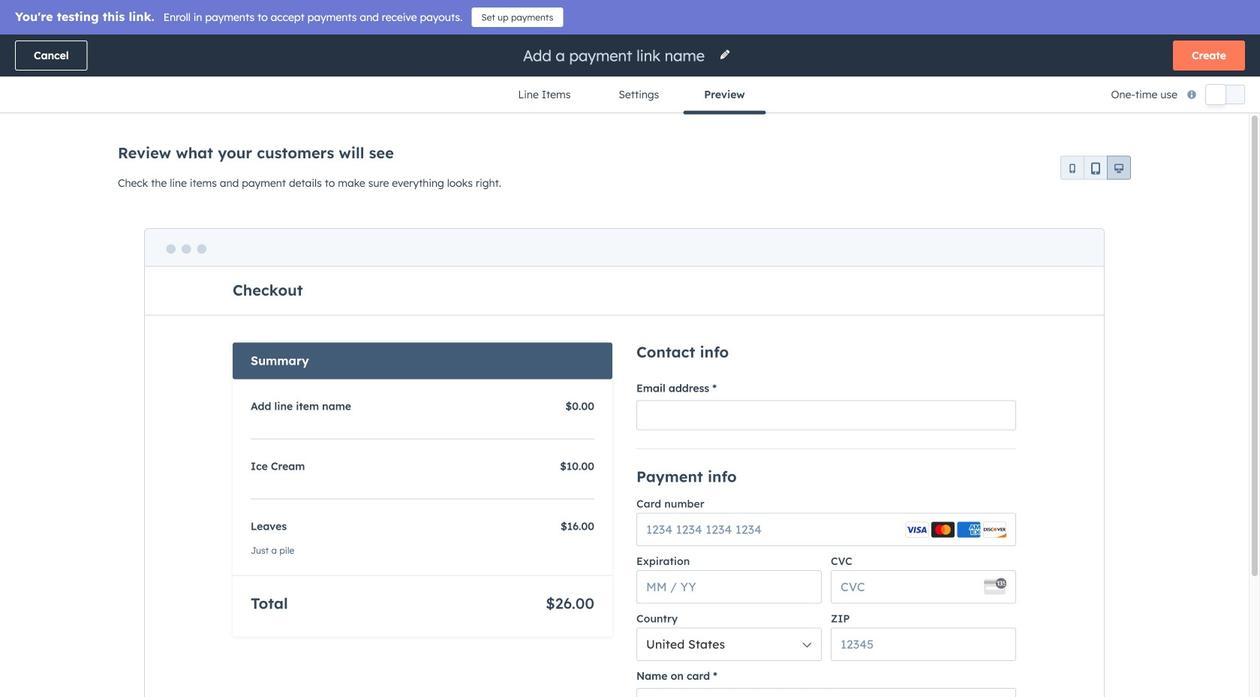 Task type: vqa. For each thing, say whether or not it's contained in the screenshot.
inbox
no



Task type: locate. For each thing, give the bounding box(es) containing it.
previous page image
[[515, 298, 533, 316]]

pagination navigation
[[509, 296, 645, 316]]

preview as mobile device image
[[1067, 163, 1079, 175]]

column header
[[235, 189, 354, 222], [504, 189, 654, 222], [654, 189, 729, 222], [729, 189, 842, 222], [842, 189, 1029, 222], [1029, 189, 1104, 222], [1104, 189, 1223, 222]]

Search search field
[[36, 143, 336, 173]]

group
[[1061, 156, 1131, 192]]

dialog
[[0, 0, 1260, 697]]

navigation
[[494, 77, 766, 114]]

7 column header from the left
[[1104, 189, 1223, 222]]

next page image
[[622, 298, 640, 316]]

3 column header from the left
[[654, 189, 729, 222]]

6 column header from the left
[[1029, 189, 1104, 222]]



Task type: describe. For each thing, give the bounding box(es) containing it.
2 column header from the left
[[504, 189, 654, 222]]

navigation inside page section element
[[494, 77, 766, 114]]

preview as tablet device image
[[1090, 163, 1102, 175]]

page section element
[[0, 35, 1260, 114]]

preview as desktop device image
[[1113, 163, 1125, 175]]

5 column header from the left
[[842, 189, 1029, 222]]

1 column header from the left
[[235, 189, 354, 222]]

4 column header from the left
[[729, 189, 842, 222]]

Add a payment link name field
[[522, 45, 710, 66]]



